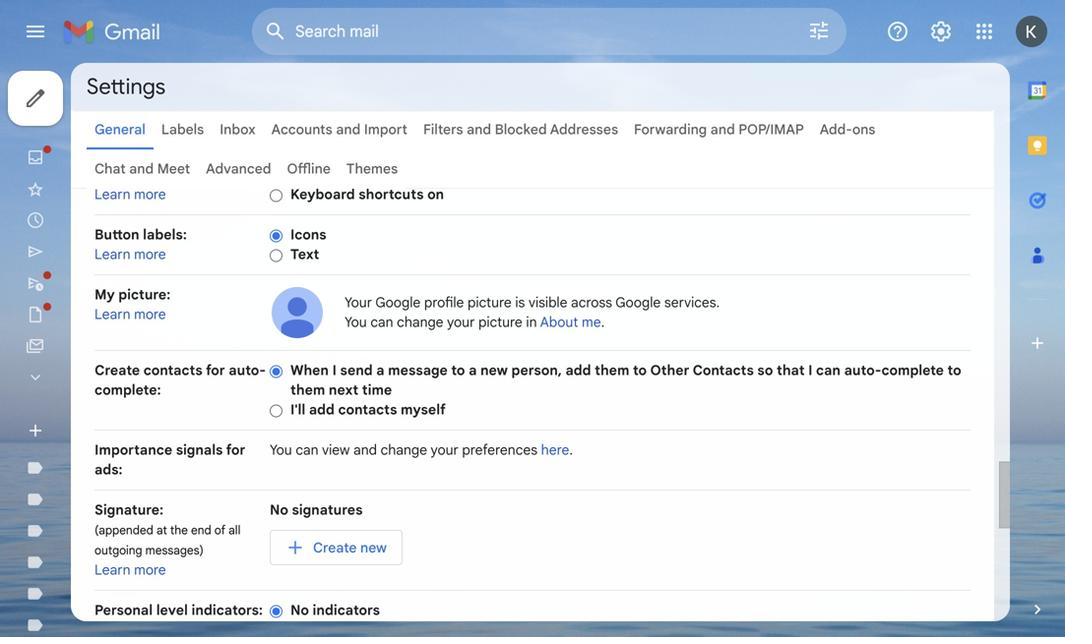 Task type: vqa. For each thing, say whether or not it's contained in the screenshot.
themes LINK
yes



Task type: describe. For each thing, give the bounding box(es) containing it.
personal level indicators:
[[94, 602, 263, 620]]

add-ons
[[820, 121, 875, 138]]

4 learn more link from the top
[[94, 562, 166, 579]]

importance signals for ads:
[[94, 442, 245, 479]]

more inside my picture: learn more
[[134, 306, 166, 323]]

general
[[94, 121, 146, 138]]

1 vertical spatial picture
[[478, 314, 522, 331]]

indicators:
[[191, 602, 263, 620]]

add inside when i send a message to a new person, add them to other contacts so that i can auto-complete to them next time
[[566, 362, 591, 379]]

1 vertical spatial add
[[309, 402, 335, 419]]

your inside your google profile picture is visible across google services. you can change your picture in about me .
[[447, 314, 475, 331]]

2 to from the left
[[633, 362, 647, 379]]

for for signals
[[226, 442, 245, 459]]

add-
[[820, 121, 852, 138]]

2 i from the left
[[808, 362, 813, 379]]

preferences
[[462, 442, 538, 459]]

1 horizontal spatial them
[[595, 362, 629, 379]]

1 more from the top
[[134, 186, 166, 203]]

end
[[191, 524, 211, 538]]

and for chat
[[129, 160, 154, 178]]

on
[[427, 186, 444, 203]]

gmail image
[[63, 12, 170, 51]]

i'll add contacts myself
[[290, 402, 446, 419]]

accounts
[[271, 121, 332, 138]]

Icons radio
[[270, 229, 283, 243]]

1 a from the left
[[376, 362, 384, 379]]

I'll add contacts myself radio
[[270, 404, 283, 419]]

new inside button
[[360, 540, 387, 557]]

no signatures
[[270, 502, 363, 519]]

labels link
[[161, 121, 204, 138]]

pop/imap
[[739, 121, 804, 138]]

auto- inside when i send a message to a new person, add them to other contacts so that i can auto-complete to them next time
[[844, 362, 881, 379]]

you can view and change your preferences here .
[[270, 442, 573, 459]]

that
[[777, 362, 805, 379]]

chat and meet
[[94, 160, 190, 178]]

indicators
[[313, 602, 380, 620]]

accounts and import
[[271, 121, 407, 138]]

change inside your google profile picture is visible across google services. you can change your picture in about me .
[[397, 314, 444, 331]]

no for no signatures
[[270, 502, 288, 519]]

create new
[[313, 540, 387, 557]]

advanced search options image
[[799, 11, 839, 50]]

import
[[364, 121, 407, 138]]

when i send a message to a new person, add them to other contacts so that i can auto-complete to them next time
[[290, 362, 961, 399]]

accounts and import link
[[271, 121, 407, 138]]

myself
[[401, 402, 446, 419]]

time
[[362, 382, 392, 399]]

other
[[650, 362, 689, 379]]

so
[[757, 362, 773, 379]]

no for no indicators
[[290, 602, 309, 620]]

for for contacts
[[206, 362, 225, 379]]

can inside your google profile picture is visible across google services. you can change your picture in about me .
[[370, 314, 393, 331]]

When I send a message to a new person, add them to Other Contacts so that I can auto-complete to them next time radio
[[270, 365, 283, 379]]

shortcuts
[[359, 186, 424, 203]]

add-ons link
[[820, 121, 875, 138]]

(appended
[[94, 524, 153, 538]]

addresses
[[550, 121, 618, 138]]

learn inside button labels: learn more
[[94, 246, 130, 263]]

next
[[329, 382, 358, 399]]

1 google from the left
[[375, 294, 421, 312]]

signature: (appended at the end of all outgoing messages) learn more
[[94, 502, 241, 579]]

your
[[345, 294, 372, 312]]

settings image
[[929, 20, 953, 43]]

new inside when i send a message to a new person, add them to other contacts so that i can auto-complete to them next time
[[480, 362, 508, 379]]

2 vertical spatial can
[[296, 442, 319, 459]]

of
[[214, 524, 226, 538]]

and right view at the left of page
[[353, 442, 377, 459]]

settings
[[87, 73, 165, 100]]

auto- inside create contacts for auto- complete:
[[229, 362, 266, 379]]

complete
[[881, 362, 944, 379]]

inbox
[[220, 121, 256, 138]]

1 learn from the top
[[94, 186, 130, 203]]

no indicators
[[290, 602, 380, 620]]

services.
[[664, 294, 720, 312]]

1 vertical spatial .
[[569, 442, 573, 459]]

about me link
[[540, 314, 601, 331]]

you inside your google profile picture is visible across google services. you can change your picture in about me .
[[345, 314, 367, 331]]

me
[[582, 314, 601, 331]]

0 horizontal spatial you
[[270, 442, 292, 459]]

more inside button labels: learn more
[[134, 246, 166, 263]]

signals
[[176, 442, 223, 459]]

filters and blocked addresses
[[423, 121, 618, 138]]

i'll
[[290, 402, 305, 419]]

here link
[[541, 442, 569, 459]]

create for create new
[[313, 540, 357, 557]]

button labels: learn more
[[94, 226, 187, 263]]

2 google from the left
[[616, 294, 661, 312]]

more inside signature: (appended at the end of all outgoing messages) learn more
[[134, 562, 166, 579]]

Search mail text field
[[295, 22, 752, 41]]

outgoing
[[94, 544, 142, 559]]

1 i from the left
[[332, 362, 337, 379]]

view
[[322, 442, 350, 459]]

here
[[541, 442, 569, 459]]

learn inside signature: (appended at the end of all outgoing messages) learn more
[[94, 562, 130, 579]]

chat
[[94, 160, 126, 178]]

create contacts for auto- complete:
[[94, 362, 266, 399]]

ons
[[852, 121, 875, 138]]

message
[[388, 362, 448, 379]]

is
[[515, 294, 525, 312]]

forwarding and pop/imap link
[[634, 121, 804, 138]]

offline link
[[287, 160, 331, 178]]

general link
[[94, 121, 146, 138]]

1 vertical spatial your
[[431, 442, 459, 459]]

signature:
[[94, 502, 164, 519]]

profile
[[424, 294, 464, 312]]



Task type: locate. For each thing, give the bounding box(es) containing it.
1 vertical spatial for
[[226, 442, 245, 459]]

0 horizontal spatial contacts
[[143, 362, 203, 379]]

themes link
[[346, 160, 398, 178]]

icons
[[290, 226, 326, 244]]

filters and blocked addresses link
[[423, 121, 618, 138]]

blocked
[[495, 121, 547, 138]]

1 horizontal spatial add
[[566, 362, 591, 379]]

learn down button
[[94, 246, 130, 263]]

0 vertical spatial contacts
[[143, 362, 203, 379]]

0 horizontal spatial new
[[360, 540, 387, 557]]

0 vertical spatial create
[[94, 362, 140, 379]]

learn down outgoing
[[94, 562, 130, 579]]

can
[[370, 314, 393, 331], [816, 362, 841, 379], [296, 442, 319, 459]]

learn down my
[[94, 306, 130, 323]]

new down signatures
[[360, 540, 387, 557]]

and for accounts
[[336, 121, 361, 138]]

visible
[[529, 294, 567, 312]]

1 horizontal spatial no
[[290, 602, 309, 620]]

0 vertical spatial new
[[480, 362, 508, 379]]

more down picture:
[[134, 306, 166, 323]]

chat and meet link
[[94, 160, 190, 178]]

navigation
[[0, 63, 236, 638]]

to right message
[[451, 362, 465, 379]]

and right 'filters'
[[467, 121, 491, 138]]

labels:
[[143, 226, 187, 244]]

0 horizontal spatial add
[[309, 402, 335, 419]]

meet
[[157, 160, 190, 178]]

Keyboard shortcuts on radio
[[270, 188, 283, 203]]

you down i'll add contacts myself radio
[[270, 442, 292, 459]]

level
[[156, 602, 188, 620]]

learn more
[[94, 186, 166, 203]]

0 horizontal spatial create
[[94, 362, 140, 379]]

auto-
[[229, 362, 266, 379], [844, 362, 881, 379]]

to
[[451, 362, 465, 379], [633, 362, 647, 379], [947, 362, 961, 379]]

auto- right that
[[844, 362, 881, 379]]

and up learn more
[[129, 160, 154, 178]]

to left other at the bottom right of page
[[633, 362, 647, 379]]

0 vertical spatial .
[[601, 314, 605, 331]]

0 vertical spatial can
[[370, 314, 393, 331]]

1 vertical spatial them
[[290, 382, 325, 399]]

3 to from the left
[[947, 362, 961, 379]]

my
[[94, 286, 115, 304]]

change down profile
[[397, 314, 444, 331]]

0 horizontal spatial no
[[270, 502, 288, 519]]

importance
[[94, 442, 172, 459]]

1 horizontal spatial for
[[226, 442, 245, 459]]

your google profile picture is visible across google services. you can change your picture in about me .
[[345, 294, 720, 331]]

offline
[[287, 160, 331, 178]]

forwarding
[[634, 121, 707, 138]]

create inside button
[[313, 540, 357, 557]]

google right 'your'
[[375, 294, 421, 312]]

picture:
[[118, 286, 171, 304]]

for inside create contacts for auto- complete:
[[206, 362, 225, 379]]

contacts
[[143, 362, 203, 379], [338, 402, 397, 419]]

advanced
[[206, 160, 271, 178]]

search mail image
[[258, 14, 293, 49]]

create for create contacts for auto- complete:
[[94, 362, 140, 379]]

can right that
[[816, 362, 841, 379]]

them down when
[[290, 382, 325, 399]]

at
[[156, 524, 167, 538]]

person,
[[511, 362, 562, 379]]

. down across
[[601, 314, 605, 331]]

picture image
[[270, 285, 325, 341]]

learn down chat
[[94, 186, 130, 203]]

all
[[229, 524, 241, 538]]

no right no indicators radio
[[290, 602, 309, 620]]

.
[[601, 314, 605, 331], [569, 442, 573, 459]]

2 more from the top
[[134, 246, 166, 263]]

learn more link down chat and meet
[[94, 186, 166, 203]]

1 to from the left
[[451, 362, 465, 379]]

learn more link down outgoing
[[94, 562, 166, 579]]

your down myself
[[431, 442, 459, 459]]

1 horizontal spatial new
[[480, 362, 508, 379]]

more
[[134, 186, 166, 203], [134, 246, 166, 263], [134, 306, 166, 323], [134, 562, 166, 579]]

picture
[[468, 294, 512, 312], [478, 314, 522, 331]]

and left pop/imap
[[710, 121, 735, 138]]

1 auto- from the left
[[229, 362, 266, 379]]

1 vertical spatial create
[[313, 540, 357, 557]]

them
[[595, 362, 629, 379], [290, 382, 325, 399]]

you
[[345, 314, 367, 331], [270, 442, 292, 459]]

forwarding and pop/imap
[[634, 121, 804, 138]]

my picture: learn more
[[94, 286, 171, 323]]

1 horizontal spatial contacts
[[338, 402, 397, 419]]

2 learn more link from the top
[[94, 246, 166, 263]]

learn more link down picture:
[[94, 306, 166, 323]]

google right across
[[616, 294, 661, 312]]

tab list
[[1010, 63, 1065, 567]]

0 vertical spatial picture
[[468, 294, 512, 312]]

a up time
[[376, 362, 384, 379]]

0 vertical spatial change
[[397, 314, 444, 331]]

1 horizontal spatial a
[[469, 362, 477, 379]]

0 horizontal spatial auto-
[[229, 362, 266, 379]]

change down myself
[[381, 442, 427, 459]]

can left view at the left of page
[[296, 442, 319, 459]]

0 horizontal spatial .
[[569, 442, 573, 459]]

and
[[336, 121, 361, 138], [467, 121, 491, 138], [710, 121, 735, 138], [129, 160, 154, 178], [353, 442, 377, 459]]

1 learn more link from the top
[[94, 186, 166, 203]]

new
[[480, 362, 508, 379], [360, 540, 387, 557]]

0 vertical spatial for
[[206, 362, 225, 379]]

a right message
[[469, 362, 477, 379]]

1 horizontal spatial can
[[370, 314, 393, 331]]

0 horizontal spatial can
[[296, 442, 319, 459]]

messages)
[[145, 544, 204, 559]]

contacts up the complete:
[[143, 362, 203, 379]]

more down chat and meet link
[[134, 186, 166, 203]]

more down the messages)
[[134, 562, 166, 579]]

new left the "person,"
[[480, 362, 508, 379]]

picture left is
[[468, 294, 512, 312]]

picture down is
[[478, 314, 522, 331]]

. inside your google profile picture is visible across google services. you can change your picture in about me .
[[601, 314, 605, 331]]

when
[[290, 362, 329, 379]]

labels
[[161, 121, 204, 138]]

1 horizontal spatial create
[[313, 540, 357, 557]]

add right i'll
[[309, 402, 335, 419]]

i right that
[[808, 362, 813, 379]]

1 vertical spatial new
[[360, 540, 387, 557]]

your
[[447, 314, 475, 331], [431, 442, 459, 459]]

and for forwarding
[[710, 121, 735, 138]]

learn more link
[[94, 186, 166, 203], [94, 246, 166, 263], [94, 306, 166, 323], [94, 562, 166, 579]]

button
[[94, 226, 139, 244]]

learn
[[94, 186, 130, 203], [94, 246, 130, 263], [94, 306, 130, 323], [94, 562, 130, 579]]

signatures
[[292, 502, 363, 519]]

0 horizontal spatial them
[[290, 382, 325, 399]]

contacts down time
[[338, 402, 397, 419]]

create inside create contacts for auto- complete:
[[94, 362, 140, 379]]

auto- left when i send a message to a new person, add them to other contacts so that i can auto-complete to them next time radio
[[229, 362, 266, 379]]

1 vertical spatial no
[[290, 602, 309, 620]]

1 horizontal spatial to
[[633, 362, 647, 379]]

and for filters
[[467, 121, 491, 138]]

1 horizontal spatial you
[[345, 314, 367, 331]]

learn inside my picture: learn more
[[94, 306, 130, 323]]

the
[[170, 524, 188, 538]]

0 horizontal spatial to
[[451, 362, 465, 379]]

3 learn more link from the top
[[94, 306, 166, 323]]

create down signatures
[[313, 540, 357, 557]]

keyboard shortcuts on
[[290, 186, 444, 203]]

No indicators radio
[[270, 605, 283, 619]]

personal
[[94, 602, 153, 620]]

2 learn from the top
[[94, 246, 130, 263]]

2 auto- from the left
[[844, 362, 881, 379]]

to right 'complete'
[[947, 362, 961, 379]]

inbox link
[[220, 121, 256, 138]]

contacts inside create contacts for auto- complete:
[[143, 362, 203, 379]]

contacts
[[693, 362, 754, 379]]

0 horizontal spatial for
[[206, 362, 225, 379]]

you down 'your'
[[345, 314, 367, 331]]

create new button
[[270, 531, 403, 566]]

no
[[270, 502, 288, 519], [290, 602, 309, 620]]

in
[[526, 314, 537, 331]]

4 more from the top
[[134, 562, 166, 579]]

0 horizontal spatial i
[[332, 362, 337, 379]]

4 learn from the top
[[94, 562, 130, 579]]

3 learn from the top
[[94, 306, 130, 323]]

. right preferences
[[569, 442, 573, 459]]

no left signatures
[[270, 502, 288, 519]]

about
[[540, 314, 578, 331]]

1 horizontal spatial .
[[601, 314, 605, 331]]

send
[[340, 362, 373, 379]]

1 vertical spatial contacts
[[338, 402, 397, 419]]

create up the complete:
[[94, 362, 140, 379]]

1 horizontal spatial i
[[808, 362, 813, 379]]

google
[[375, 294, 421, 312], [616, 294, 661, 312]]

your down profile
[[447, 314, 475, 331]]

learn more link down button
[[94, 246, 166, 263]]

1 vertical spatial can
[[816, 362, 841, 379]]

0 vertical spatial them
[[595, 362, 629, 379]]

1 vertical spatial change
[[381, 442, 427, 459]]

themes
[[346, 160, 398, 178]]

can inside when i send a message to a new person, add them to other contacts so that i can auto-complete to them next time
[[816, 362, 841, 379]]

filters
[[423, 121, 463, 138]]

keyboard
[[290, 186, 355, 203]]

advanced link
[[206, 160, 271, 178]]

can down 'your'
[[370, 314, 393, 331]]

for left when i send a message to a new person, add them to other contacts so that i can auto-complete to them next time radio
[[206, 362, 225, 379]]

1 vertical spatial you
[[270, 442, 292, 459]]

across
[[571, 294, 612, 312]]

i
[[332, 362, 337, 379], [808, 362, 813, 379]]

1 horizontal spatial google
[[616, 294, 661, 312]]

them down me
[[595, 362, 629, 379]]

3 more from the top
[[134, 306, 166, 323]]

0 vertical spatial your
[[447, 314, 475, 331]]

i up next at the left
[[332, 362, 337, 379]]

None search field
[[252, 8, 847, 55]]

2 horizontal spatial can
[[816, 362, 841, 379]]

1 horizontal spatial auto-
[[844, 362, 881, 379]]

add right the "person,"
[[566, 362, 591, 379]]

more down labels:
[[134, 246, 166, 263]]

0 horizontal spatial a
[[376, 362, 384, 379]]

text
[[290, 246, 319, 263]]

0 vertical spatial you
[[345, 314, 367, 331]]

0 horizontal spatial google
[[375, 294, 421, 312]]

main menu image
[[24, 20, 47, 43]]

for
[[206, 362, 225, 379], [226, 442, 245, 459]]

ads:
[[94, 462, 123, 479]]

for right the signals
[[226, 442, 245, 459]]

Text radio
[[270, 248, 283, 263]]

for inside importance signals for ads:
[[226, 442, 245, 459]]

0 vertical spatial no
[[270, 502, 288, 519]]

complete:
[[94, 382, 161, 399]]

2 horizontal spatial to
[[947, 362, 961, 379]]

a
[[376, 362, 384, 379], [469, 362, 477, 379]]

2 a from the left
[[469, 362, 477, 379]]

and left import
[[336, 121, 361, 138]]

0 vertical spatial add
[[566, 362, 591, 379]]



